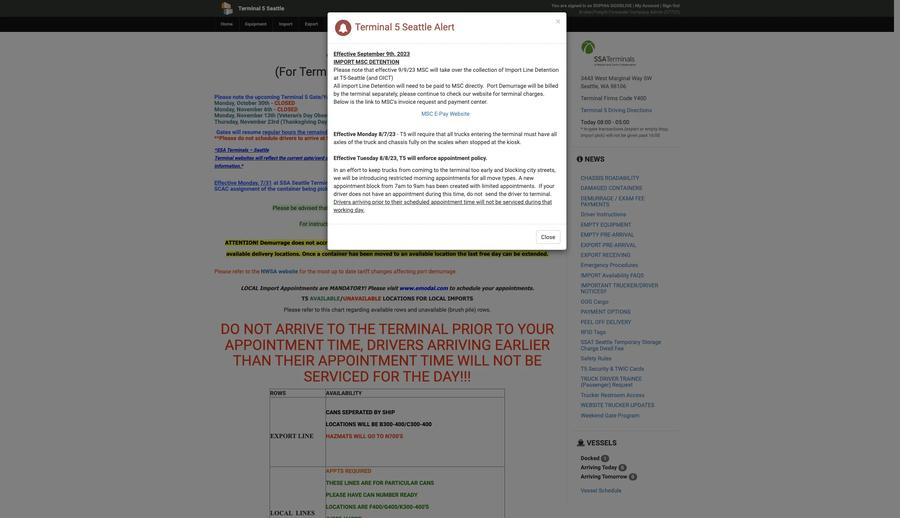 Task type: describe. For each thing, give the bounding box(es) containing it.
restricted
[[389, 175, 413, 181]]

from inside *ssa terminals – seattle terminal websites will reflect the current gate/yard schedules. please do not rely on information from outside parties as they may not reflect the most up to date information.*
[[423, 155, 433, 161]]

refer inside weekend gate guidelines please be advised that beginning june 3, 2023 t5 will be open for a fee based weekend gate. this will not affect container free time. for instructions on participation please refer to the weekend gate link .
[[398, 221, 410, 228]]

will inside today                                                                                                                                                                                                                                                                                                                                                                                                                                                                                                                                                                                                                                                                                                           08:00 - 05:00 * in-gate transactions (export or empty drop, import pick) will not be given past 16:00
[[606, 133, 613, 138]]

drop,
[[659, 127, 669, 132]]

be up charges.
[[538, 83, 544, 89]]

current
[[287, 155, 302, 161]]

08:00
[[598, 119, 611, 126]]

–
[[250, 147, 253, 153]]

the left kiosk.
[[498, 139, 506, 145]]

1 | from the left
[[633, 3, 634, 8]]

refer for please refer to the nwsa website for the most up to date tariff changes affecting port demurrage.
[[233, 268, 244, 275]]

closed up (thanksgiving
[[277, 106, 298, 113]]

for inside in an effort to keep trucks from comimg to the terminal too early and blocking city streets, we will be introducing restricted morning appointments for all move types. a new appointment block from 7am to 9am has been created with limited appointments.  if your driver does not have an appointment during this time, do not  send the driver to terminal. drivers arriving prior to their scheduled appointment time will not be serviced during that working day.
[[472, 175, 479, 181]]

0 vertical spatial export
[[581, 242, 602, 248]]

8/7/23
[[379, 131, 396, 137]]

2 horizontal spatial all
[[551, 131, 557, 137]]

0 horizontal spatial cans
[[326, 410, 341, 416]]

1 driver from the left
[[334, 191, 348, 197]]

do inside in an effort to keep trucks from comimg to the terminal too early and blocking city streets, we will be introducing restricted morning appointments for all move types. a new appointment block from 7am to 9am has been created with limited appointments.  if your driver does not have an appointment during this time, do not  send the driver to terminal. drivers arriving prior to their scheduled appointment time will not be serviced during that working day.
[[467, 191, 473, 197]]

are inside local import appointments are mandatory! please visit www.emodal.com to schedule your appointments. t5 available / unavailable locations for local imports
[[319, 285, 328, 292]]

may
[[484, 155, 494, 161]]

container inside attention! demurrage does not accrue until containers are moved into deliverable locations. please see chart below for available delivery locations. once a container has been moved to an available location the last free day can be extended.
[[322, 251, 347, 258]]

seattle inside "at ssa seattle terminals all trucks must have their license plate and rfid tag properly paired in emodal to the scac assignment of the container being picked up."
[[292, 180, 310, 186]]

tag
[[358, 186, 367, 192]]

rfid tag link link
[[345, 186, 381, 192]]

the down require
[[428, 139, 436, 145]]

directions
[[627, 107, 652, 114]]

be left advised
[[291, 205, 297, 212]]

weekend gate link link
[[427, 221, 474, 228]]

the right over in the right of the page
[[464, 67, 472, 73]]

please note the upcoming terminal 5 gate/yard schedule. monday, october 30th - closed monday, november 6th - closed monday, november 13th (veteran's day observed) - thursday, november 23rd (thanksgiving day) - closed
[[214, 94, 360, 125]]

terminal up all
[[299, 65, 346, 79]]

0 horizontal spatial up
[[331, 268, 338, 275]]

streets,
[[538, 167, 556, 173]]

visit
[[387, 285, 398, 292]]

1 vertical spatial website
[[279, 268, 298, 275]]

all inside in an effort to keep trucks from comimg to the terminal too early and blocking city streets, we will be introducing restricted morning appointments for all move types. a new appointment block from 7am to 9am has been created with limited appointments.  if your driver does not have an appointment during this time, do not  send the driver to terminal. drivers arriving prior to their scheduled appointment time will not be serviced during that working day.
[[480, 175, 486, 181]]

0 horizontal spatial link
[[369, 186, 379, 192]]

- right the 6th
[[274, 106, 276, 113]]

not left "rely"
[[372, 155, 379, 161]]

1 vertical spatial are
[[358, 505, 368, 511]]

1 vertical spatial during
[[525, 199, 541, 205]]

weekend inside chassis roadability damaged containers demurrage / exam fee payments driver instructions empty equipment empty pre-arrival export pre-arrival export receiving emergency procedures import availability faqs important trucker/driver notices!! oog cargo payment options peel off delivery rfid tags ssat seattle temporary storage charge dwell fee safety rules t5 security & twic cards truck driver trainee (passenger) request trucker restroom access website trucker updates weekend gate program
[[581, 413, 604, 419]]

free inside attention! demurrage does not accrue until containers are moved into deliverable locations. please see chart below for available delivery locations. once a container has been moved to an available location the last free day can be extended.
[[480, 251, 490, 258]]

1 vertical spatial chart
[[332, 307, 345, 313]]

0 vertical spatial the
[[349, 321, 376, 338]]

on inside - t5 will require that all trucks entering the terminal must have all axles of the truck and chassis fully on the scales when stopped at the kiosk.
[[421, 139, 427, 145]]

advised
[[298, 205, 318, 212]]

- down below
[[341, 112, 344, 119]]

0 horizontal spatial most
[[317, 268, 330, 275]]

23rd
[[268, 119, 279, 125]]

will inside *ssa terminals – seattle terminal websites will reflect the current gate/yard schedules. please do not rely on information from outside parties as they may not reflect the most up to date information.*
[[255, 155, 262, 161]]

receiving
[[603, 252, 631, 259]]

not inside gates will resume regular hours the remainder of those weeks unless otherwise noted. **please do not schedule drivers to arrive at the terminals prior to gate opening at 8:00 am!**
[[246, 135, 254, 142]]

weekend
[[351, 197, 376, 204]]

0 horizontal spatial date
[[345, 268, 356, 275]]

3,
[[369, 205, 374, 212]]

seattle up import link
[[267, 5, 284, 12]]

be up continue
[[426, 83, 432, 89]]

payment options link
[[581, 309, 631, 315]]

to inside attention! demurrage does not accrue until containers are moved into deliverable locations. please see chart below for available delivery locations. once a container has been moved to an available location the last free day can be extended.
[[394, 251, 400, 258]]

affect
[[371, 213, 386, 220]]

terminal down 'seattle,'
[[581, 95, 603, 102]]

will for n700's
[[354, 434, 366, 440]]

payments
[[581, 201, 610, 208]]

updates
[[631, 403, 655, 409]]

required
[[345, 469, 372, 475]]

2 reflect from the left
[[503, 155, 517, 161]]

terminal up the 9/9/23
[[393, 52, 439, 66]]

1 vertical spatial be
[[372, 422, 378, 428]]

website inside effective september 9th, 2023 import msc detention please note that effective 9/9/23 msc will take over the collection of import line detention at t5-seattle (and oict) all import line detention will need to be paid to msc directly.  port demurrage will be billed by the terminal separately, please continue to check our website for terminal charges. below is the link to msc's invoice request and payment center.
[[473, 91, 492, 97]]

be inside today                                                                                                                                                                                                                                                                                                                                                                                                                                                                                                                                                                                                                                                                                                           08:00 - 05:00 * in-gate transactions (export or empty drop, import pick) will not be given past 16:00
[[622, 133, 626, 138]]

not up "arriving"
[[363, 191, 371, 197]]

schedule
[[599, 488, 622, 494]]

the left link
[[356, 99, 364, 105]]

the up blocking at the top
[[518, 155, 525, 161]]

delivery
[[252, 251, 273, 258]]

home link
[[214, 17, 239, 32]]

will inside do not arrive to the terminal prior to your appointment time, drivers arriving earlier than their appointment time will not be serviced for the day!!!
[[457, 353, 490, 370]]

information.*
[[214, 163, 243, 169]]

1 horizontal spatial local
[[429, 296, 446, 302]]

1 horizontal spatial line
[[523, 67, 534, 73]]

1 horizontal spatial the
[[403, 369, 430, 386]]

this inside in an effort to keep trucks from comimg to the terminal too early and blocking city streets, we will be introducing restricted morning appointments for all move types. a new appointment block from 7am to 9am has been created with limited appointments.  if your driver does not have an appointment during this time, do not  send the driver to terminal. drivers arriving prior to their scheduled appointment time will not be serviced during that working day.
[[443, 191, 452, 197]]

7am
[[395, 183, 406, 189]]

terminals inside "at ssa seattle terminals all trucks must have their license plate and rfid tag properly paired in emodal to the scac assignment of the container being picked up."
[[311, 180, 336, 186]]

to for n700's
[[377, 434, 384, 440]]

- inside today                                                                                                                                                                                                                                                                                                                                                                                                                                                                                                                                                                                                                                                                                                           08:00 - 05:00 * in-gate transactions (export or empty drop, import pick) will not be given past 16:00
[[613, 119, 614, 126]]

2 driver from the left
[[508, 191, 522, 197]]

at inside effective september 9th, 2023 import msc detention please note that effective 9/9/23 msc will take over the collection of import line detention at t5-seattle (and oict) all import line detention will need to be paid to msc directly.  port demurrage will be billed by the terminal separately, please continue to check our website for terminal charges. below is the link to msc's invoice request and payment center.
[[334, 75, 339, 81]]

terminal up 08:00
[[581, 107, 603, 114]]

emergency procedures link
[[581, 262, 639, 269]]

up inside *ssa terminals – seattle terminal websites will reflect the current gate/yard schedules. please do not rely on information from outside parties as they may not reflect the most up to date information.*
[[538, 155, 544, 161]]

to inside weekend gate guidelines please be advised that beginning june 3, 2023 t5 will be open for a fee based weekend gate. this will not affect container free time. for instructions on participation please refer to the weekend gate link .
[[411, 221, 416, 228]]

that inside in an effort to keep trucks from comimg to the terminal too early and blocking city streets, we will be introducing restricted morning appointments for all move types. a new appointment block from 7am to 9am has been created with limited appointments.  if your driver does not have an appointment during this time, do not  send the driver to terminal. drivers arriving prior to their scheduled appointment time will not be serviced during that working day.
[[542, 199, 552, 205]]

2 arriving from the top
[[581, 474, 601, 480]]

safety rules link
[[581, 356, 612, 362]]

0 horizontal spatial this
[[321, 307, 330, 313]]

company
[[630, 10, 649, 15]]

effective monday 8/7/23
[[334, 131, 396, 137]]

2 horizontal spatial to
[[496, 321, 514, 338]]

terminal up september
[[355, 22, 392, 33]]

2 empty from the top
[[581, 232, 599, 238]]

billed
[[545, 83, 559, 89]]

for inside do not arrive to the terminal prior to your appointment time, drivers arriving earlier than their appointment time will not be serviced for the day!!!
[[373, 369, 400, 386]]

the right by
[[341, 91, 349, 97]]

1 vertical spatial msc
[[417, 67, 429, 73]]

*
[[581, 127, 583, 132]]

are inside you are signed in as sophia goodlive | my account | sign out broker/freight forwarder company admin (57721)
[[561, 3, 567, 8]]

please up arrive
[[284, 307, 301, 313]]

free inside weekend gate guidelines please be advised that beginning june 3, 2023 t5 will be open for a fee based weekend gate. this will not affect container free time. for instructions on participation please refer to the weekend gate link .
[[412, 213, 421, 220]]

sw
[[644, 75, 652, 82]]

seattle inside effective september 9th, 2023 import msc detention please note that effective 9/9/23 msc will take over the collection of import line detention at t5-seattle (and oict) all import line detention will need to be paid to msc directly.  port demurrage will be billed by the terminal separately, please continue to check our website for terminal charges. below is the link to msc's invoice request and payment center.
[[348, 75, 365, 81]]

t5 inside chassis roadability damaged containers demurrage / exam fee payments driver instructions empty equipment empty pre-arrival export pre-arrival export receiving emergency procedures import availability faqs important trucker/driver notices!! oog cargo payment options peel off delivery rfid tags ssat seattle temporary storage charge dwell fee safety rules t5 security & twic cards truck driver trainee (passenger) request trucker restroom access website trucker updates weekend gate program
[[581, 366, 588, 372]]

will right time
[[476, 199, 485, 205]]

effective for effective monday 8/7/23
[[334, 131, 356, 137]]

seattle left alert
[[402, 22, 432, 33]]

than
[[233, 353, 272, 370]]

on inside weekend gate guidelines please be advised that beginning june 3, 2023 t5 will be open for a fee based weekend gate. this will not affect container free time. for instructions on participation please refer to the weekend gate link .
[[340, 221, 346, 228]]

please inside effective september 9th, 2023 import msc detention please note that effective 9/9/23 msc will take over the collection of import line detention at t5-seattle (and oict) all import line detention will need to be paid to msc directly.  port demurrage will be billed by the terminal separately, please continue to check our website for terminal charges. below is the link to msc's invoice request and payment center.
[[334, 67, 351, 73]]

5 inside please note the upcoming terminal 5 gate/yard schedule. monday, october 30th - closed monday, november 6th - closed monday, november 13th (veteran's day observed) - thursday, november 23rd (thanksgiving day) - closed
[[305, 94, 308, 100]]

the inside weekend gate guidelines please be advised that beginning june 3, 2023 t5 will be open for a fee based weekend gate. this will not affect container free time. for instructions on participation please refer to the weekend gate link .
[[417, 221, 425, 228]]

be down send
[[496, 199, 502, 205]]

note inside please note the upcoming terminal 5 gate/yard schedule. monday, october 30th - closed monday, november 6th - closed monday, november 13th (veteran's day observed) - thursday, november 23rd (thanksgiving day) - closed
[[233, 94, 244, 100]]

by
[[334, 91, 340, 97]]

0 horizontal spatial an
[[340, 167, 346, 173]]

(and
[[367, 75, 378, 81]]

weeks
[[356, 129, 372, 135]]

gate inside chassis roadability damaged containers demurrage / exam fee payments driver instructions empty equipment empty pre-arrival export pre-arrival export receiving emergency procedures import availability faqs important trucker/driver notices!! oog cargo payment options peel off delivery rfid tags ssat seattle temporary storage charge dwell fee safety rules t5 security & twic cards truck driver trainee (passenger) request trucker restroom access website trucker updates weekend gate program
[[605, 413, 617, 419]]

september
[[357, 51, 385, 57]]

0 vertical spatial arrival
[[612, 232, 635, 238]]

to inside local import appointments are mandatory! please visit www.emodal.com to schedule your appointments. t5 available / unavailable locations for local imports
[[450, 285, 455, 292]]

based
[[450, 205, 465, 212]]

1 vertical spatial export
[[581, 252, 602, 259]]

will up charges.
[[528, 83, 536, 89]]

the right send
[[499, 191, 507, 197]]

empty equipment link
[[581, 222, 632, 228]]

0 horizontal spatial rfid
[[345, 186, 357, 192]]

the down effective monday 8/7/23
[[355, 139, 363, 145]]

will left "need"
[[397, 83, 405, 89]]

rows
[[270, 391, 286, 397]]

appointments
[[280, 285, 318, 292]]

terminal up link
[[350, 91, 371, 97]]

has inside attention! demurrage does not accrue until containers are moved into deliverable locations. please see chart below for available delivery locations. once a container has been moved to an available location the last free day can be extended.
[[349, 251, 358, 258]]

the left nwsa
[[252, 268, 260, 275]]

these lines are for particular cans
[[326, 481, 434, 487]]

last
[[468, 251, 478, 258]]

unless
[[374, 129, 390, 135]]

0 horizontal spatial detention
[[371, 83, 395, 89]]

t5 inside welcome to terminal 5 (for terminal map click here, t5 yard map )
[[431, 65, 445, 79]]

broker/freight
[[579, 10, 608, 15]]

been inside attention! demurrage does not accrue until containers are moved into deliverable locations. please see chart below for available delivery locations. once a container has been moved to an available location the last free day can be extended.
[[360, 251, 373, 258]]

and right rows
[[408, 307, 417, 313]]

the up appointments
[[440, 167, 448, 173]]

2 horizontal spatial available
[[409, 251, 433, 258]]

the left terminals
[[327, 135, 335, 142]]

twic
[[615, 366, 629, 372]]

invoice
[[398, 99, 416, 105]]

regular
[[263, 129, 280, 135]]

seattle inside chassis roadability damaged containers demurrage / exam fee payments driver instructions empty equipment empty pre-arrival export pre-arrival export receiving emergency procedures import availability faqs important trucker/driver notices!! oog cargo payment options peel off delivery rfid tags ssat seattle temporary storage charge dwell fee safety rules t5 security & twic cards truck driver trainee (passenger) request trucker restroom access website trucker updates weekend gate program
[[596, 340, 613, 346]]

pay
[[439, 111, 449, 117]]

hazmats will go to n700's
[[326, 434, 403, 440]]

closed up "those"
[[334, 119, 355, 125]]

at right the arrive
[[320, 135, 325, 142]]

9am
[[414, 183, 425, 189]]

docked 1 arriving today 0 arriving tomorrow 0
[[581, 455, 635, 480]]

1 horizontal spatial is
[[510, 37, 515, 43]]

- right 30th
[[271, 100, 273, 106]]

import availability faqs link
[[581, 272, 644, 279]]

fee
[[615, 346, 624, 352]]

today for today                                                                                                                                                                                                                                                                                                                                                                                                                                                                                                                                                                                                                                                                                                           08:00 - 05:00 * in-gate transactions (export or empty drop, import pick) will not be given past 16:00
[[581, 119, 596, 126]]

the left ssa
[[268, 186, 276, 192]]

charge
[[581, 346, 599, 352]]

import inside local import appointments are mandatory! please visit www.emodal.com to schedule your appointments. t5 available / unavailable locations for local imports
[[260, 285, 279, 292]]

please
[[326, 493, 346, 499]]

tomorrow
[[602, 474, 628, 480]]

0 vertical spatial during
[[426, 191, 441, 197]]

b300-
[[380, 422, 395, 428]]

terminal inside please note the upcoming terminal 5 gate/yard schedule. monday, october 30th - closed monday, november 6th - closed monday, november 13th (veteran's day observed) - thursday, november 23rd (thanksgiving day) - closed
[[281, 94, 303, 100]]

serviced
[[503, 199, 524, 205]]

the down (thanksgiving
[[298, 129, 306, 135]]

msc's
[[382, 99, 397, 105]]

terminals inside *ssa terminals – seattle terminal websites will reflect the current gate/yard schedules. please do not rely on information from outside parties as they may not reflect the most up to date information.*
[[227, 147, 248, 153]]

refer for please refer to this chart regarding available rows and unavailable (brush pile) rows.
[[302, 307, 314, 313]]

wa
[[601, 83, 609, 90]]

trucks inside - t5 will require that all trucks entering the terminal must have all axles of the truck and chassis fully on the scales when stopped at the kiosk.
[[455, 131, 470, 137]]

closed up the (veteran's
[[275, 100, 295, 106]]

1 arriving from the top
[[581, 465, 601, 471]]

for up appointments
[[300, 268, 307, 275]]

has inside in an effort to keep trucks from comimg to the terminal too early and blocking city streets, we will be introducing restricted morning appointments for all move types. a new appointment block from 7am to 9am has been created with limited appointments.  if your driver does not have an appointment during this time, do not  send the driver to terminal. drivers arriving prior to their scheduled appointment time will not be serviced during that working day.
[[426, 183, 435, 189]]

will left enforce
[[407, 155, 416, 161]]

locations inside local import appointments are mandatory! please visit www.emodal.com to schedule your appointments. t5 available / unavailable locations for local imports
[[383, 296, 415, 302]]

2 | from the left
[[661, 3, 662, 8]]

2 vertical spatial for
[[373, 481, 384, 487]]

observed)
[[314, 112, 340, 119]]

weekend inside weekend gate guidelines please be advised that beginning june 3, 2023 t5 will be open for a fee based weekend gate. this will not affect container free time. for instructions on participation please refer to the weekend gate link .
[[427, 221, 449, 228]]

terminal 5 seattle image
[[581, 40, 637, 66]]

the left current
[[279, 155, 286, 161]]

the right if
[[549, 180, 557, 186]]

vessel schedule link
[[581, 488, 622, 494]]

will right we
[[342, 175, 351, 181]]

1 horizontal spatial detention
[[535, 67, 559, 73]]

an inside attention! demurrage does not accrue until containers are moved into deliverable locations. please see chart below for available delivery locations. once a container has been moved to an available location the last free day can be extended.
[[401, 251, 408, 258]]

1 vertical spatial not
[[493, 353, 521, 370]]

not inside today                                                                                                                                                                                                                                                                                                                                                                                                                                                                                                                                                                                                                                                                                                           08:00 - 05:00 * in-gate transactions (export or empty drop, import pick) will not be given past 16:00
[[614, 133, 620, 138]]

container inside "at ssa seattle terminals all trucks must have their license plate and rfid tag properly paired in emodal to the scac assignment of the container being picked up."
[[277, 186, 301, 192]]

gate/yard
[[304, 155, 324, 161]]

0 horizontal spatial line
[[359, 83, 370, 89]]

1 vertical spatial pre-
[[603, 242, 615, 248]]

alert
[[434, 22, 455, 33]]

is inside effective september 9th, 2023 import msc detention please note that effective 9/9/23 msc will take over the collection of import line detention at t5-seattle (and oict) all import line detention will need to be paid to msc directly.  port demurrage will be billed by the terminal separately, please continue to check our website for terminal charges. below is the link to msc's invoice request and payment center.
[[350, 99, 355, 105]]

port
[[417, 268, 427, 275]]

at left 8:00
[[415, 135, 420, 142]]

block
[[367, 183, 380, 189]]

t5 inside local import appointments are mandatory! please visit www.emodal.com to schedule your appointments. t5 available / unavailable locations for local imports
[[302, 296, 308, 302]]

prior inside gates will resume regular hours the remainder of those weeks unless otherwise noted. **please do not schedule drivers to arrive at the terminals prior to gate opening at 8:00 am!**
[[361, 135, 373, 142]]

&
[[610, 366, 614, 372]]

the inside please note the upcoming terminal 5 gate/yard schedule. monday, october 30th - closed monday, november 6th - closed monday, november 13th (veteran's day observed) - thursday, november 23rd (thanksgiving day) - closed
[[245, 94, 254, 100]]

(brush
[[448, 307, 464, 313]]

2 map from the left
[[475, 65, 499, 79]]

picked
[[318, 186, 334, 192]]

you
[[552, 3, 560, 8]]

the down 'once'
[[308, 268, 316, 275]]

terminal.
[[530, 191, 552, 197]]

not inside weekend gate guidelines please be advised that beginning june 3, 2023 t5 will be open for a fee based weekend gate. this will not affect container free time. for instructions on participation please refer to the weekend gate link .
[[361, 213, 370, 220]]

2 vertical spatial export
[[270, 433, 297, 440]]

assignment
[[230, 186, 260, 192]]

cans seperated by ship
[[326, 410, 395, 416]]

1 vertical spatial from
[[399, 167, 411, 173]]

0 horizontal spatial 0
[[621, 466, 624, 471]]

terminal 5 seattle link
[[214, 0, 401, 17]]

1 horizontal spatial cans
[[420, 481, 434, 487]]

400
[[422, 422, 432, 428]]

0 vertical spatial moved
[[389, 240, 407, 246]]

center.
[[471, 99, 488, 105]]

emergency
[[581, 262, 609, 269]]

1 horizontal spatial available
[[371, 307, 393, 313]]

0 vertical spatial october
[[533, 37, 553, 43]]

the right entering
[[493, 131, 501, 137]]

will left take
[[430, 67, 438, 73]]

please inside effective september 9th, 2023 import msc detention please note that effective 9/9/23 msc will take over the collection of import line detention at t5-seattle (and oict) all import line detention will need to be paid to msc directly.  port demurrage will be billed by the terminal separately, please continue to check our website for terminal charges. below is the link to msc's invoice request and payment center.
[[400, 91, 416, 97]]

rfid inside chassis roadability damaged containers demurrage / exam fee payments driver instructions empty equipment empty pre-arrival export pre-arrival export receiving emergency procedures import availability faqs important trucker/driver notices!! oog cargo payment options peel off delivery rfid tags ssat seattle temporary storage charge dwell fee safety rules t5 security & twic cards truck driver trainee (passenger) request trucker restroom access website trucker updates weekend gate program
[[581, 329, 593, 336]]

today inside docked 1 arriving today 0 arriving tomorrow 0
[[602, 465, 617, 471]]

1 horizontal spatial locations.
[[452, 240, 478, 246]]

gate inside today                                                                                                                                                                                                                                                                                                                                                                                                                                                                                                                                                                                                                                                                                                           08:00 - 05:00 * in-gate transactions (export or empty drop, import pick) will not be given past 16:00
[[589, 127, 598, 132]]

the inside attention! demurrage does not accrue until containers are moved into deliverable locations. please see chart below for available delivery locations. once a container has been moved to an available location the last free day can be extended.
[[458, 251, 467, 258]]

not down send
[[486, 199, 494, 205]]

(veteran's
[[277, 112, 302, 119]]

in inside "at ssa seattle terminals all trucks must have their license plate and rfid tag properly paired in emodal to the scac assignment of the container being picked up."
[[516, 180, 521, 186]]

mandatory!
[[330, 285, 366, 292]]

scales
[[438, 139, 454, 145]]

0 vertical spatial local
[[241, 285, 258, 292]]

be down effort
[[352, 175, 358, 181]]

working
[[334, 207, 353, 213]]

1 vertical spatial moved
[[375, 251, 393, 258]]

have inside - t5 will require that all trucks entering the terminal must have all axles of the truck and chassis fully on the scales when stopped at the kiosk.
[[538, 131, 550, 137]]

will down june
[[352, 213, 360, 220]]

schedule inside local import appointments are mandatory! please visit www.emodal.com to schedule your appointments. t5 available / unavailable locations for local imports
[[457, 285, 480, 292]]

types.
[[502, 175, 517, 181]]

fee
[[441, 205, 449, 212]]

of inside "at ssa seattle terminals all trucks must have their license plate and rfid tag properly paired in emodal to the scac assignment of the container being picked up."
[[261, 186, 266, 192]]

that inside effective september 9th, 2023 import msc detention please note that effective 9/9/23 msc will take over the collection of import line detention at t5-seattle (and oict) all import line detention will need to be paid to msc directly.  port demurrage will be billed by the terminal separately, please continue to check our website for terminal charges. below is the link to msc's invoice request and payment center.
[[364, 67, 374, 73]]



Task type: locate. For each thing, give the bounding box(es) containing it.
lines
[[345, 481, 360, 487], [296, 510, 315, 517]]

they
[[474, 155, 483, 161]]

date inside *ssa terminals – seattle terminal websites will reflect the current gate/yard schedules. please do not rely on information from outside parties as they may not reflect the most up to date information.*
[[550, 155, 560, 161]]

date up streets,
[[550, 155, 560, 161]]

terminal
[[379, 321, 449, 338]]

terminal firms code y400
[[581, 95, 647, 102]]

opening
[[393, 135, 414, 142]]

400/c300-
[[395, 422, 422, 428]]

0 horizontal spatial october
[[237, 100, 257, 106]]

do right **please
[[238, 135, 244, 142]]

not up participation
[[361, 213, 370, 220]]

and inside "at ssa seattle terminals all trucks must have their license plate and rfid tag properly paired in emodal to the scac assignment of the container being picked up."
[[443, 180, 453, 186]]

payment
[[581, 309, 606, 315]]

as left they
[[468, 155, 473, 161]]

0 horizontal spatial your
[[482, 285, 494, 292]]

their inside in an effort to keep trucks from comimg to the terminal too early and blocking city streets, we will be introducing restricted morning appointments for all move types. a new appointment block from 7am to 9am has been created with limited appointments.  if your driver does not have an appointment during this time, do not  send the driver to terminal. drivers arriving prior to their scheduled appointment time will not be serviced during that working day.
[[392, 199, 403, 205]]

prior
[[361, 135, 373, 142], [372, 199, 384, 205]]

chart down available
[[332, 307, 345, 313]]

map up port
[[475, 65, 499, 79]]

1 horizontal spatial 0
[[632, 475, 635, 480]]

- inside - t5 will require that all trucks entering the terminal must have all axles of the truck and chassis fully on the scales when stopped at the kiosk.
[[397, 131, 399, 137]]

west
[[595, 75, 608, 82]]

a
[[519, 175, 522, 181]]

not right may
[[495, 155, 502, 161]]

that inside - t5 will require that all trucks entering the terminal must have all axles of the truck and chassis fully on the scales when stopped at the kiosk.
[[436, 131, 446, 137]]

0 horizontal spatial container
[[277, 186, 301, 192]]

please inside local import appointments are mandatory! please visit www.emodal.com to schedule your appointments. t5 available / unavailable locations for local imports
[[368, 285, 385, 292]]

arriving
[[581, 465, 601, 471], [581, 474, 601, 480]]

most
[[526, 155, 537, 161], [317, 268, 330, 275]]

0 vertical spatial most
[[526, 155, 537, 161]]

/ inside local import appointments are mandatory! please visit www.emodal.com to schedule your appointments. t5 available / unavailable locations for local imports
[[340, 296, 343, 302]]

/
[[615, 195, 618, 202], [340, 296, 343, 302]]

free left day
[[480, 251, 490, 258]]

1 vertical spatial been
[[360, 251, 373, 258]]

do inside *ssa terminals – seattle terminal websites will reflect the current gate/yard schedules. please do not rely on information from outside parties as they may not reflect the most up to date information.*
[[366, 155, 371, 161]]

t5 down appointments
[[302, 296, 308, 302]]

request
[[417, 99, 436, 105]]

2 vertical spatial msc
[[452, 83, 464, 89]]

parties
[[451, 155, 467, 161]]

on inside *ssa terminals – seattle terminal websites will reflect the current gate/yard schedules. please do not rely on information from outside parties as they may not reflect the most up to date information.*
[[390, 155, 395, 161]]

1 vertical spatial detention
[[371, 83, 395, 89]]

import inside today                                                                                                                                                                                                                                                                                                                                                                                                                                                                                                                                                                                                                                                                                                           08:00 - 05:00 * in-gate transactions (export or empty drop, import pick) will not be given past 16:00
[[581, 133, 594, 138]]

your inside in an effort to keep trucks from comimg to the terminal too early and blocking city streets, we will be introducing restricted morning appointments for all move types. a new appointment block from 7am to 9am has been created with limited appointments.  if your driver does not have an appointment during this time, do not  send the driver to terminal. drivers arriving prior to their scheduled appointment time will not be serviced during that working day.
[[544, 183, 555, 189]]

1 vertical spatial cans
[[420, 481, 434, 487]]

5 left driving
[[604, 107, 607, 114]]

arrival
[[612, 232, 635, 238], [615, 242, 637, 248]]

your inside local import appointments are mandatory! please visit www.emodal.com to schedule your appointments. t5 available / unavailable locations for local imports
[[482, 285, 494, 292]]

1 vertical spatial have
[[384, 180, 396, 186]]

1 horizontal spatial lines
[[345, 481, 360, 487]]

2 horizontal spatial today
[[602, 465, 617, 471]]

please down the attention!
[[214, 268, 231, 275]]

of right collection
[[499, 67, 504, 73]]

axles
[[334, 139, 347, 145]]

ship image
[[577, 440, 585, 447]]

prior
[[452, 321, 493, 338]]

0 vertical spatial line
[[523, 67, 534, 73]]

2023 inside effective september 9th, 2023 import msc detention please note that effective 9/9/23 msc will take over the collection of import line detention at t5-seattle (and oict) all import line detention will need to be paid to msc directly.  port demurrage will be billed by the terminal separately, please continue to check our website for terminal charges. below is the link to msc's invoice request and payment center.
[[397, 51, 410, 57]]

all up scales
[[447, 131, 453, 137]]

your
[[544, 183, 555, 189], [482, 285, 494, 292]]

do up time
[[467, 191, 473, 197]]

a inside attention! demurrage does not accrue until containers are moved into deliverable locations. please see chart below for available delivery locations. once a container has been moved to an available location the last free day can be extended.
[[317, 251, 320, 258]]

have inside "at ssa seattle terminals all trucks must have their license plate and rfid tag properly paired in emodal to the scac assignment of the container being picked up."
[[384, 180, 396, 186]]

deliverable
[[421, 240, 451, 246]]

1 vertical spatial as
[[468, 155, 473, 161]]

5 inside welcome to terminal 5 (for terminal map click here, t5 yard map )
[[442, 52, 449, 66]]

the left the last at the right of page
[[458, 251, 467, 258]]

arriving up vessel
[[581, 474, 601, 480]]

0 vertical spatial terminals
[[227, 147, 248, 153]]

seattle inside *ssa terminals – seattle terminal websites will reflect the current gate/yard schedules. please do not rely on information from outside parties as they may not reflect the most up to date information.*
[[254, 147, 269, 153]]

1 horizontal spatial an
[[385, 191, 391, 197]]

rows
[[394, 307, 407, 313]]

1 horizontal spatial to
[[377, 434, 384, 440]]

to inside "at ssa seattle terminals all trucks must have their license plate and rfid tag properly paired in emodal to the scac assignment of the container being picked up."
[[542, 180, 547, 186]]

as inside you are signed in as sophia goodlive | my account | sign out broker/freight forwarder company admin (57721)
[[588, 3, 592, 8]]

containers
[[349, 240, 378, 246]]

2 horizontal spatial are
[[561, 3, 567, 8]]

request
[[613, 382, 633, 389]]

for up please have can number ready
[[373, 481, 384, 487]]

0 vertical spatial 0
[[621, 466, 624, 471]]

can
[[503, 251, 512, 258]]

locations for are
[[326, 505, 356, 511]]

has down the morning
[[426, 183, 435, 189]]

in inside you are signed in as sophia goodlive | my account | sign out broker/freight forwarder company admin (57721)
[[583, 3, 587, 8]]

/ left exam
[[615, 195, 618, 202]]

1 vertical spatial their
[[392, 199, 403, 205]]

0 horizontal spatial schedule
[[255, 135, 278, 142]]

0 horizontal spatial demurrage
[[260, 240, 290, 246]]

1 vertical spatial has
[[349, 251, 358, 258]]

0 horizontal spatial trucks
[[382, 167, 398, 173]]

chassis
[[581, 175, 604, 181]]

peel off delivery link
[[581, 319, 632, 326]]

1 reflect from the left
[[264, 155, 278, 161]]

empty down driver
[[581, 222, 599, 228]]

- up transactions at the right top
[[613, 119, 614, 126]]

today for today is friday, october 27
[[494, 37, 509, 43]]

this down available
[[321, 307, 330, 313]]

fully
[[409, 139, 419, 145]]

0 vertical spatial free
[[412, 213, 421, 220]]

1 vertical spatial empty
[[581, 232, 599, 238]]

the down regarding
[[349, 321, 376, 338]]

options
[[608, 309, 631, 315]]

0 vertical spatial refer
[[398, 221, 410, 228]]

roadability
[[605, 175, 640, 181]]

0 vertical spatial locations.
[[452, 240, 478, 246]]

will down prior
[[457, 353, 490, 370]]

0 horizontal spatial available
[[226, 251, 250, 258]]

1 horizontal spatial today
[[581, 119, 596, 126]]

gate inside weekend gate guidelines please be advised that beginning june 3, 2023 t5 will be open for a fee based weekend gate. this will not affect container free time. for instructions on participation please refer to the weekend gate link .
[[451, 221, 462, 228]]

1 horizontal spatial been
[[437, 183, 449, 189]]

1 horizontal spatial a
[[436, 205, 439, 212]]

0 vertical spatial are
[[361, 481, 372, 487]]

0 vertical spatial weekend
[[427, 221, 449, 228]]

june
[[356, 205, 368, 212]]

import inside import link
[[279, 22, 293, 27]]

0 vertical spatial been
[[437, 183, 449, 189]]

1 horizontal spatial driver
[[508, 191, 522, 197]]

by
[[374, 410, 381, 416]]

please inside please note the upcoming terminal 5 gate/yard schedule. monday, october 30th - closed monday, november 6th - closed monday, november 13th (veteran's day observed) - thursday, november 23rd (thanksgiving day) - closed
[[214, 94, 231, 100]]

comimg
[[412, 167, 433, 173]]

effort
[[347, 167, 361, 173]]

terminal inside *ssa terminals – seattle terminal websites will reflect the current gate/yard schedules. please do not rely on information from outside parties as they may not reflect the most up to date information.*
[[214, 155, 233, 161]]

t5 right 8/8/23,
[[399, 155, 406, 161]]

1 vertical spatial on
[[390, 155, 395, 161]]

locations down please
[[326, 505, 356, 511]]

1 vertical spatial please
[[380, 221, 397, 228]]

please have can number ready
[[326, 493, 418, 499]]

exam
[[619, 195, 634, 202]]

and
[[438, 99, 447, 105], [378, 139, 387, 145], [494, 167, 504, 173], [443, 180, 453, 186], [408, 307, 417, 313]]

effective down information.*
[[214, 180, 237, 186]]

gate right truck
[[381, 135, 392, 142]]

0 vertical spatial a
[[436, 205, 439, 212]]

reflect left current
[[264, 155, 278, 161]]

temporary
[[614, 340, 641, 346]]

terminal up the (veteran's
[[281, 94, 303, 100]]

0 vertical spatial arriving
[[581, 465, 601, 471]]

to for the
[[327, 321, 345, 338]]

rfid up time,
[[454, 180, 466, 186]]

tuesday
[[357, 155, 378, 161]]

of inside gates will resume regular hours the remainder of those weeks unless otherwise noted. **please do not schedule drivers to arrive at the terminals prior to gate opening at 8:00 am!**
[[334, 129, 339, 135]]

empty
[[645, 127, 658, 132]]

vessel
[[581, 488, 598, 494]]

gate
[[378, 197, 392, 204]]

send
[[486, 191, 498, 197]]

1 vertical spatial is
[[350, 99, 355, 105]]

are inside attention! demurrage does not accrue until containers are moved into deliverable locations. please see chart below for available delivery locations. once a container has been moved to an available location the last free day can be extended.
[[379, 240, 388, 246]]

in left new
[[516, 180, 521, 186]]

please inside weekend gate guidelines please be advised that beginning june 3, 2023 t5 will be open for a fee based weekend gate. this will not affect container free time. for instructions on participation please refer to the weekend gate link .
[[273, 205, 289, 212]]

0 vertical spatial not
[[244, 321, 272, 338]]

import down in-
[[581, 133, 594, 138]]

0
[[621, 466, 624, 471], [632, 475, 635, 480]]

locations.
[[452, 240, 478, 246], [275, 251, 301, 258]]

terminal inside in an effort to keep trucks from comimg to the terminal too early and blocking city streets, we will be introducing restricted morning appointments for all move types. a new appointment block from 7am to 9am has been created with limited appointments.  if your driver does not have an appointment during this time, do not  send the driver to terminal. drivers arriving prior to their scheduled appointment time will not be serviced during that working day.
[[450, 167, 470, 173]]

1 horizontal spatial schedule
[[457, 285, 480, 292]]

can
[[363, 493, 375, 499]]

to down available
[[327, 321, 345, 338]]

t5 inside weekend gate guidelines please be advised that beginning june 3, 2023 t5 will be open for a fee based weekend gate. this will not affect container free time. for instructions on participation please refer to the weekend gate link .
[[389, 205, 395, 212]]

terminal up appointments
[[450, 167, 470, 173]]

1 horizontal spatial terminals
[[311, 180, 336, 186]]

2 horizontal spatial refer
[[398, 221, 410, 228]]

rfid inside "at ssa seattle terminals all trucks must have their license plate and rfid tag properly paired in emodal to the scac assignment of the container being picked up."
[[454, 180, 466, 186]]

1 vertical spatial the
[[403, 369, 430, 386]]

effective up t5-
[[334, 51, 356, 57]]

0 horizontal spatial lines
[[296, 510, 315, 517]]

for inside attention! demurrage does not accrue until containers are moved into deliverable locations. please see chart below for available delivery locations. once a container has been moved to an available location the last free day can be extended.
[[542, 240, 550, 246]]

note inside effective september 9th, 2023 import msc detention please note that effective 9/9/23 msc will take over the collection of import line detention at t5-seattle (and oict) all import line detention will need to be paid to msc directly.  port demurrage will be billed by the terminal separately, please continue to check our website for terminal charges. below is the link to msc's invoice request and payment center.
[[352, 67, 363, 73]]

local up the unavailable
[[429, 296, 446, 302]]

1 horizontal spatial october
[[533, 37, 553, 43]]

2 horizontal spatial msc
[[452, 83, 464, 89]]

)
[[499, 65, 503, 79]]

arrival down equipment
[[612, 232, 635, 238]]

prior up affect in the top left of the page
[[372, 199, 384, 205]]

| left my
[[633, 3, 634, 8]]

schedule down 23rd
[[255, 135, 278, 142]]

0 vertical spatial prior
[[361, 135, 373, 142]]

container inside weekend gate guidelines please be advised that beginning june 3, 2023 t5 will be open for a fee based weekend gate. this will not affect container free time. for instructions on participation please refer to the weekend gate link .
[[387, 213, 410, 220]]

0 horizontal spatial local
[[241, 285, 258, 292]]

1
[[604, 456, 607, 462]]

prior inside in an effort to keep trucks from comimg to the terminal too early and blocking city streets, we will be introducing restricted morning appointments for all move types. a new appointment block from 7am to 9am has been created with limited appointments.  if your driver does not have an appointment during this time, do not  send the driver to terminal. drivers arriving prior to their scheduled appointment time will not be serviced during that working day.
[[372, 199, 384, 205]]

in
[[334, 167, 338, 173]]

1 vertical spatial refer
[[233, 268, 244, 275]]

line
[[298, 433, 314, 440]]

/ down mandatory!
[[340, 296, 343, 302]]

1 horizontal spatial free
[[480, 251, 490, 258]]

gate.
[[490, 205, 502, 212]]

0 vertical spatial have
[[538, 131, 550, 137]]

0 vertical spatial pre-
[[601, 232, 613, 238]]

1 horizontal spatial as
[[588, 3, 592, 8]]

import right ")"
[[505, 67, 522, 73]]

1 horizontal spatial do
[[366, 155, 371, 161]]

to inside *ssa terminals – seattle terminal websites will reflect the current gate/yard schedules. please do not rely on information from outside parties as they may not reflect the most up to date information.*
[[545, 155, 549, 161]]

1 empty from the top
[[581, 222, 599, 228]]

0 horizontal spatial from
[[382, 183, 393, 189]]

today is friday, october 27
[[494, 37, 561, 43]]

info circle image
[[577, 156, 583, 163]]

please up t5-
[[334, 67, 351, 73]]

restroom
[[601, 392, 625, 399]]

have inside in an effort to keep trucks from comimg to the terminal too early and blocking city streets, we will be introducing restricted morning appointments for all move types. a new appointment block from 7am to 9am has been created with limited appointments.  if your driver does not have an appointment during this time, do not  send the driver to terminal. drivers arriving prior to their scheduled appointment time will not be serviced during that working day.
[[372, 191, 384, 197]]

5 for terminal 5 seattle alert
[[395, 22, 400, 33]]

does inside in an effort to keep trucks from comimg to the terminal too early and blocking city streets, we will be introducing restricted morning appointments for all move types. a new appointment block from 7am to 9am has been created with limited appointments.  if your driver does not have an appointment during this time, do not  send the driver to terminal. drivers arriving prior to their scheduled appointment time will not be serviced during that working day.
[[349, 191, 361, 197]]

has down the containers
[[349, 251, 358, 258]]

must
[[524, 131, 537, 137]]

driver up serviced
[[508, 191, 522, 197]]

created
[[450, 183, 469, 189]]

this left time,
[[443, 191, 452, 197]]

unavailable
[[419, 307, 447, 313]]

demurrage inside attention! demurrage does not accrue until containers are moved into deliverable locations. please see chart below for available delivery locations. once a container has been moved to an available location the last free day can be extended.
[[260, 240, 290, 246]]

1 vertical spatial locations.
[[275, 251, 301, 258]]

2 horizontal spatial rfid
[[581, 329, 593, 336]]

1 vertical spatial import
[[505, 67, 522, 73]]

need
[[406, 83, 418, 89]]

the left 30th
[[245, 94, 254, 100]]

import left export link
[[279, 22, 293, 27]]

locations up rows
[[383, 296, 415, 302]]

terminal up 'equipment'
[[238, 5, 261, 12]]

please
[[400, 91, 416, 97], [380, 221, 397, 228]]

2 horizontal spatial import
[[505, 67, 522, 73]]

1 vertical spatial container
[[387, 213, 410, 220]]

will for 400/c300-
[[358, 422, 370, 428]]

availability
[[326, 391, 362, 397]]

gate inside gates will resume regular hours the remainder of those weeks unless otherwise noted. **please do not schedule drivers to arrive at the terminals prior to gate opening at 8:00 am!**
[[381, 135, 392, 142]]

of inside effective september 9th, 2023 import msc detention please note that effective 9/9/23 msc will take over the collection of import line detention at t5-seattle (and oict) all import line detention will need to be paid to msc directly.  port demurrage will be billed by the terminal separately, please continue to check our website for terminal charges. below is the link to msc's invoice request and payment center.
[[499, 67, 504, 73]]

will inside gates will resume regular hours the remainder of those weeks unless otherwise noted. **please do not schedule drivers to arrive at the terminals prior to gate opening at 8:00 am!**
[[232, 129, 241, 135]]

their left license
[[397, 180, 409, 186]]

1 vertical spatial lines
[[296, 510, 315, 517]]

1 vertical spatial does
[[292, 240, 304, 246]]

1 map from the left
[[349, 65, 373, 79]]

msc down september
[[356, 59, 368, 65]]

will
[[457, 353, 490, 370], [358, 422, 370, 428], [354, 434, 366, 440]]

been down appointments
[[437, 183, 449, 189]]

1 horizontal spatial /
[[615, 195, 618, 202]]

be inside do not arrive to the terminal prior to your appointment time, drivers arriving earlier than their appointment time will not be serviced for the day!!!
[[525, 353, 542, 370]]

please inside *ssa terminals – seattle terminal websites will reflect the current gate/yard schedules. please do not rely on information from outside parties as they may not reflect the most up to date information.*
[[350, 155, 365, 161]]

www.emodal.com link
[[400, 285, 448, 292]]

effective for effective september 9th, 2023 import msc detention please note that effective 9/9/23 msc will take over the collection of import line detention at t5-seattle (and oict) all import line detention will need to be paid to msc directly.  port demurrage will be billed by the terminal separately, please continue to check our website for terminal charges. below is the link to msc's invoice request and payment center.
[[334, 51, 356, 57]]

a inside weekend gate guidelines please be advised that beginning june 3, 2023 t5 will be open for a fee based weekend gate. this will not affect container free time. for instructions on participation please refer to the weekend gate link .
[[436, 205, 439, 212]]

appointment
[[438, 155, 470, 161], [334, 183, 365, 189], [393, 191, 424, 197], [431, 199, 463, 205]]

effective for effective monday, 7/31
[[214, 180, 237, 186]]

5 for terminal 5 seattle
[[262, 5, 265, 12]]

october inside please note the upcoming terminal 5 gate/yard schedule. monday, october 30th - closed monday, november 6th - closed monday, november 13th (veteran's day observed) - thursday, november 23rd (thanksgiving day) - closed
[[237, 100, 257, 106]]

do
[[238, 135, 244, 142], [366, 155, 371, 161], [467, 191, 473, 197]]

during down plate
[[426, 191, 441, 197]]

export up emergency
[[581, 252, 602, 259]]

that down terminal. in the right of the page
[[542, 199, 552, 205]]

at inside - t5 will require that all trucks entering the terminal must have all axles of the truck and chassis fully on the scales when stopped at the kiosk.
[[492, 139, 496, 145]]

0 vertical spatial their
[[397, 180, 409, 186]]

0 vertical spatial do
[[238, 135, 244, 142]]

2 vertical spatial refer
[[302, 307, 314, 313]]

will down the guidelines at top
[[397, 205, 405, 212]]

please down ssa
[[273, 205, 289, 212]]

storage
[[642, 340, 662, 346]]

*ssa terminals – seattle terminal websites will reflect the current gate/yard schedules. please do not rely on information from outside parties as they may not reflect the most up to date information.*
[[214, 147, 560, 169]]

be down your
[[525, 353, 542, 370]]

entering
[[471, 131, 492, 137]]

will down transactions at the right top
[[606, 133, 613, 138]]

empty down empty equipment 'link'
[[581, 232, 599, 238]]

demurrage inside effective september 9th, 2023 import msc detention please note that effective 9/9/23 msc will take over the collection of import line detention at t5-seattle (and oict) all import line detention will need to be paid to msc directly.  port demurrage will be billed by the terminal separately, please continue to check our website for terminal charges. below is the link to msc's invoice request and payment center.
[[499, 83, 527, 89]]

arrival up receiving
[[615, 242, 637, 248]]

gate down trucker
[[605, 413, 617, 419]]

effective for effective tuesday 8/8/23, t5 will enforce appointment policy.
[[334, 155, 356, 161]]

today down 1
[[602, 465, 617, 471]]

over
[[452, 67, 463, 73]]

- right day) at the top left of page
[[331, 119, 333, 125]]

0 horizontal spatial gate
[[381, 135, 392, 142]]

export pre-arrival link
[[581, 242, 637, 248]]

been inside in an effort to keep trucks from comimg to the terminal too early and blocking city streets, we will be introducing restricted morning appointments for all move types. a new appointment block from 7am to 9am has been created with limited appointments.  if your driver does not have an appointment during this time, do not  send the driver to terminal. drivers arriving prior to their scheduled appointment time will not be serviced during that working day.
[[437, 183, 449, 189]]

terminal left charges.
[[502, 91, 522, 97]]

terminal
[[238, 5, 261, 12], [355, 22, 392, 33], [393, 52, 439, 66], [299, 65, 346, 79], [281, 94, 303, 100], [581, 95, 603, 102], [581, 107, 603, 114], [214, 155, 233, 161]]

your right if
[[544, 183, 555, 189]]

9/9/23
[[398, 67, 416, 73]]

0 up tomorrow
[[621, 466, 624, 471]]

a left fee
[[436, 205, 439, 212]]

moved
[[389, 240, 407, 246], [375, 251, 393, 258]]

1 vertical spatial an
[[385, 191, 391, 197]]

be inside attention! demurrage does not accrue until containers are moved into deliverable locations. please see chart below for available delivery locations. once a container has been moved to an available location the last free day can be extended.
[[514, 251, 520, 258]]

1 horizontal spatial up
[[538, 155, 544, 161]]

2 horizontal spatial do
[[467, 191, 473, 197]]

here,
[[403, 65, 429, 79]]

october
[[533, 37, 553, 43], [237, 100, 257, 106]]

1 vertical spatial schedule
[[457, 285, 480, 292]]

1 vertical spatial most
[[317, 268, 330, 275]]

0 horizontal spatial a
[[317, 251, 320, 258]]

5 for terminal 5 driving directions
[[604, 107, 607, 114]]

for inside effective september 9th, 2023 import msc detention please note that effective 9/9/23 msc will take over the collection of import line detention at t5-seattle (and oict) all import line detention will need to be paid to msc directly.  port demurrage will be billed by the terminal separately, please continue to check our website for terminal charges. below is the link to msc's invoice request and payment center.
[[493, 91, 500, 97]]

0 horizontal spatial all
[[447, 131, 453, 137]]

not down transactions at the right top
[[614, 133, 620, 138]]

chart inside attention! demurrage does not accrue until containers are moved into deliverable locations. please see chart below for available delivery locations. once a container has been moved to an available location the last free day can be extended.
[[509, 240, 523, 246]]

not inside attention! demurrage does not accrue until containers are moved into deliverable locations. please see chart below for available delivery locations. once a container has been moved to an available location the last free day can be extended.
[[306, 240, 315, 246]]

1 vertical spatial arrival
[[615, 242, 637, 248]]

will up "hazmats will go to n700's"
[[358, 422, 370, 428]]

schedule inside gates will resume regular hours the remainder of those weeks unless otherwise noted. **please do not schedule drivers to arrive at the terminals prior to gate opening at 8:00 am!**
[[255, 135, 278, 142]]

import inside effective september 9th, 2023 import msc detention please note that effective 9/9/23 msc will take over the collection of import line detention at t5-seattle (and oict) all import line detention will need to be paid to msc directly.  port demurrage will be billed by the terminal separately, please continue to check our website for terminal charges. below is the link to msc's invoice request and payment center.
[[342, 83, 358, 89]]

to
[[327, 321, 345, 338], [496, 321, 514, 338], [377, 434, 384, 440]]

and inside in an effort to keep trucks from comimg to the terminal too early and blocking city streets, we will be introducing restricted morning appointments for all move types. a new appointment block from 7am to 9am has been created with limited appointments.  if your driver does not have an appointment during this time, do not  send the driver to terminal. drivers arriving prior to their scheduled appointment time will not be serviced during that working day.
[[494, 167, 504, 173]]

a right 'once'
[[317, 251, 320, 258]]

t5 down safety
[[581, 366, 588, 372]]

drivers
[[367, 337, 424, 354]]

most up city
[[526, 155, 537, 161]]

1 vertical spatial weekend
[[581, 413, 604, 419]]

time,
[[327, 337, 363, 354]]

be down the guidelines at top
[[406, 205, 413, 212]]

1 horizontal spatial import
[[581, 272, 601, 279]]

policy.
[[471, 155, 488, 161]]

chassis
[[389, 139, 408, 145]]

locations for will
[[326, 422, 356, 428]]

container down until
[[322, 251, 347, 258]]

and inside - t5 will require that all trucks entering the terminal must have all axles of the truck and chassis fully on the scales when stopped at the kiosk.
[[378, 139, 387, 145]]

locations. up nwsa website link
[[275, 251, 301, 258]]

most inside *ssa terminals – seattle terminal websites will reflect the current gate/yard schedules. please do not rely on information from outside parties as they may not reflect the most up to date information.*
[[526, 155, 537, 161]]

0 horizontal spatial on
[[340, 221, 346, 228]]

0 horizontal spatial reflect
[[264, 155, 278, 161]]

trucks down 8/8/23,
[[382, 167, 398, 173]]

containers
[[609, 185, 643, 192]]

1 vertical spatial october
[[237, 100, 257, 106]]

link inside weekend gate guidelines please be advised that beginning june 3, 2023 t5 will be open for a fee based weekend gate. this will not affect container free time. for instructions on participation please refer to the weekend gate link .
[[464, 221, 474, 228]]

demurrage
[[581, 195, 614, 202]]

please inside attention! demurrage does not accrue until containers are moved into deliverable locations. please see chart below for available delivery locations. once a container has been moved to an available location the last free day can be extended.
[[480, 240, 497, 246]]

upcoming
[[255, 94, 280, 100]]

hazmats
[[326, 434, 352, 440]]

0 horizontal spatial msc
[[356, 59, 368, 65]]

import link
[[273, 17, 299, 32]]

be down the by
[[372, 422, 378, 428]]

weekend down time. on the left
[[427, 221, 449, 228]]

all
[[337, 180, 347, 186]]

do up keep
[[366, 155, 371, 161]]

unavailable
[[343, 296, 381, 302]]

monday,
[[214, 100, 235, 106], [214, 106, 235, 113], [214, 112, 235, 119], [238, 180, 259, 186]]

at inside "at ssa seattle terminals all trucks must have their license plate and rfid tag properly paired in emodal to the scac assignment of the container being picked up."
[[274, 180, 278, 186]]

t5 down gate
[[389, 205, 395, 212]]

to inside welcome to terminal 5 (for terminal map click here, t5 yard map )
[[379, 52, 390, 66]]

1 vertical spatial free
[[480, 251, 490, 258]]

0 horizontal spatial does
[[292, 240, 304, 246]]

0 horizontal spatial the
[[349, 321, 376, 338]]

are right the containers
[[379, 240, 388, 246]]

1 horizontal spatial not
[[493, 353, 521, 370]]

remainder
[[307, 129, 333, 135]]

1 horizontal spatial demurrage
[[499, 83, 527, 89]]

will inside - t5 will require that all trucks entering the terminal must have all axles of the truck and chassis fully on the scales when stopped at the kiosk.
[[408, 131, 416, 137]]

0 horizontal spatial do
[[238, 135, 244, 142]]

0 vertical spatial date
[[550, 155, 560, 161]]

-
[[271, 100, 273, 106], [274, 106, 276, 113], [341, 112, 344, 119], [331, 119, 333, 125], [613, 119, 614, 126], [397, 131, 399, 137]]

for inside local import appointments are mandatory! please visit www.emodal.com to schedule your appointments. t5 available / unavailable locations for local imports
[[416, 296, 427, 302]]

1 vertical spatial import
[[581, 133, 594, 138]]

refer up into
[[398, 221, 410, 228]]

does inside attention! demurrage does not accrue until containers are moved into deliverable locations. please see chart below for available delivery locations. once a container has been moved to an available location the last free day can be extended.
[[292, 240, 304, 246]]

0 horizontal spatial 2023
[[375, 205, 388, 212]]

below
[[525, 240, 541, 246]]

date
[[550, 155, 560, 161], [345, 268, 356, 275]]

be
[[426, 83, 432, 89], [538, 83, 544, 89], [622, 133, 626, 138], [352, 175, 358, 181], [496, 199, 502, 205], [291, 205, 297, 212], [406, 205, 413, 212], [514, 251, 520, 258]]

will
[[430, 67, 438, 73], [397, 83, 405, 89], [528, 83, 536, 89], [232, 129, 241, 135], [408, 131, 416, 137], [606, 133, 613, 138], [407, 155, 416, 161], [255, 155, 262, 161], [342, 175, 351, 181], [476, 199, 485, 205], [397, 205, 405, 212], [352, 213, 360, 220]]

trucks inside in an effort to keep trucks from comimg to the terminal too early and blocking city streets, we will be introducing restricted morning appointments for all move types. a new appointment block from 7am to 9am has been created with limited appointments.  if your driver does not have an appointment during this time, do not  send the driver to terminal. drivers arriving prior to their scheduled appointment time will not be serviced during that working day.
[[382, 167, 398, 173]]



Task type: vqa. For each thing, say whether or not it's contained in the screenshot.
Contact Us link
no



